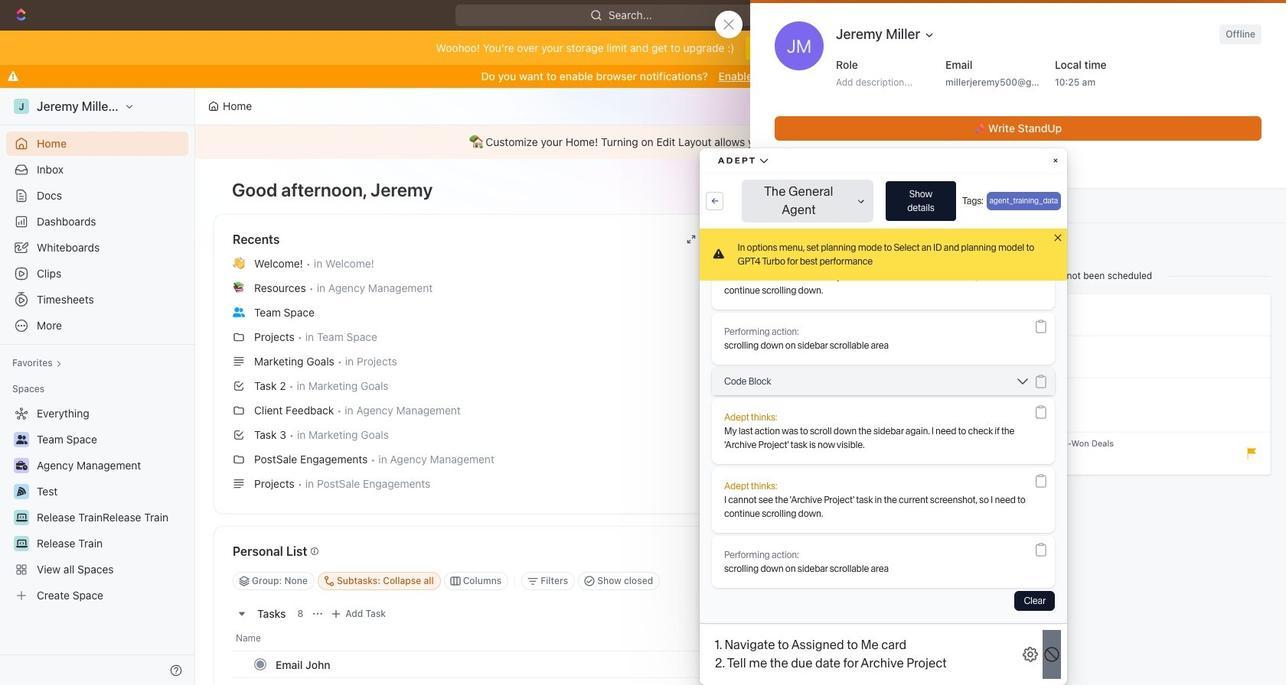 Task type: describe. For each thing, give the bounding box(es) containing it.
2 laptop code image from the top
[[16, 540, 27, 549]]

tree inside sidebar navigation
[[6, 402, 188, 609]]

user group image
[[233, 308, 245, 317]]

pizza slice image
[[17, 488, 26, 497]]

jeremy miller's workspace, , element
[[14, 99, 29, 114]]

1 laptop code image from the top
[[16, 514, 27, 523]]

business time image
[[16, 462, 27, 471]]



Task type: vqa. For each thing, say whether or not it's contained in the screenshot.
Search button
no



Task type: locate. For each thing, give the bounding box(es) containing it.
alert
[[195, 126, 1286, 159]]

tree
[[6, 402, 188, 609]]

sidebar navigation
[[0, 88, 198, 686]]

laptop code image
[[16, 514, 27, 523], [16, 540, 27, 549]]

1 vertical spatial laptop code image
[[16, 540, 27, 549]]

0 vertical spatial laptop code image
[[16, 514, 27, 523]]

Search tasks... text field
[[1035, 570, 1188, 593]]

user group image
[[16, 436, 27, 445]]



